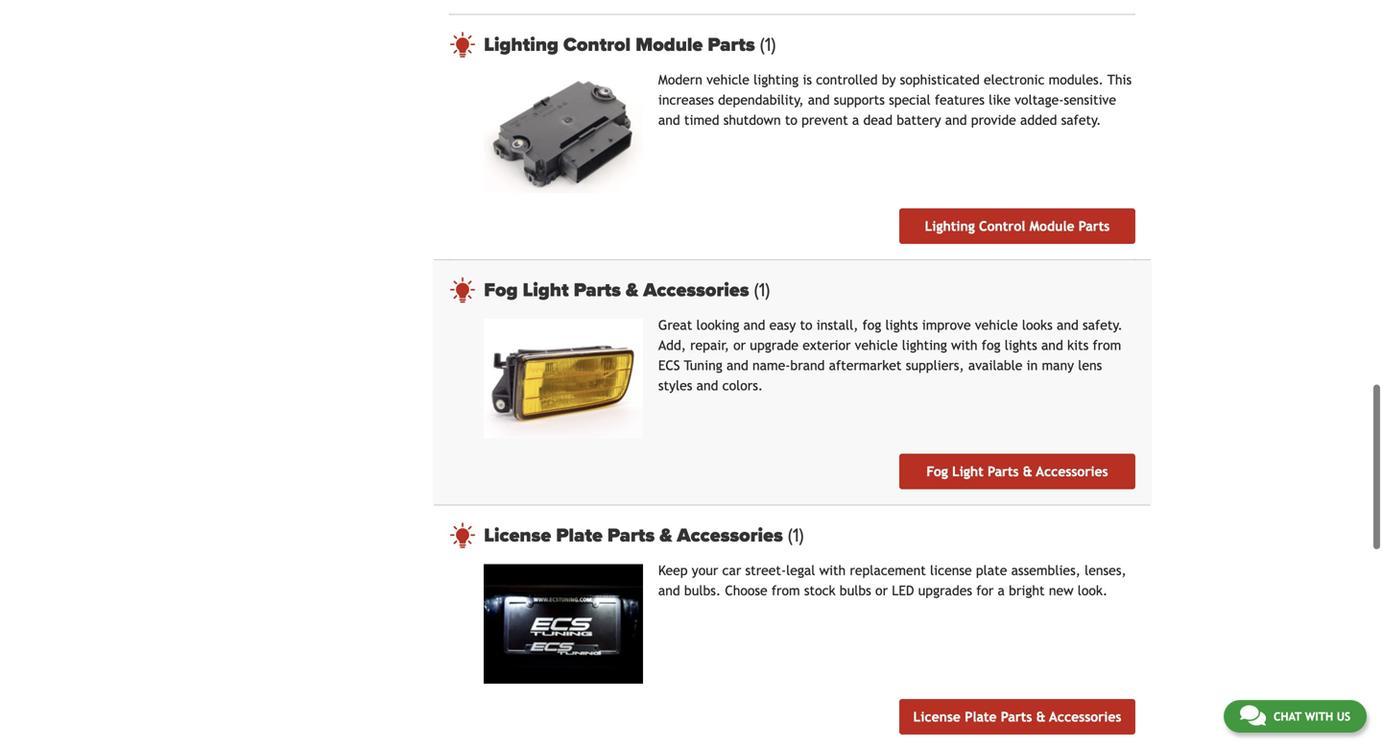 Task type: vqa. For each thing, say whether or not it's contained in the screenshot.
3rd Add to Cart from the top of the page
no



Task type: locate. For each thing, give the bounding box(es) containing it.
0 vertical spatial from
[[1093, 337, 1122, 353]]

license
[[484, 524, 551, 547], [914, 709, 961, 724]]

with down improve
[[952, 337, 978, 353]]

kits
[[1068, 337, 1089, 353]]

fog light parts & accessories
[[484, 278, 754, 301], [927, 464, 1109, 479]]

a right for
[[998, 583, 1005, 598]]

suppliers,
[[906, 358, 965, 373]]

0 horizontal spatial or
[[734, 337, 746, 353]]

1 horizontal spatial lighting control module parts
[[925, 218, 1110, 234]]

add,
[[659, 337, 687, 353]]

tuning
[[684, 358, 723, 373]]

us
[[1337, 710, 1351, 723]]

1 horizontal spatial light
[[953, 464, 984, 479]]

0 vertical spatial plate
[[556, 524, 603, 547]]

with
[[952, 337, 978, 353], [820, 563, 846, 578], [1306, 710, 1334, 723]]

1 vertical spatial safety.
[[1083, 317, 1123, 333]]

is
[[803, 72, 812, 87]]

1 vertical spatial lights
[[1005, 337, 1038, 353]]

and down tuning
[[697, 378, 719, 393]]

from up lens
[[1093, 337, 1122, 353]]

1 horizontal spatial fog
[[927, 464, 949, 479]]

or down replacement
[[876, 583, 888, 598]]

0 vertical spatial safety.
[[1062, 112, 1102, 128]]

1 horizontal spatial fog light parts & accessories
[[927, 464, 1109, 479]]

safety. up kits
[[1083, 317, 1123, 333]]

0 horizontal spatial plate
[[556, 524, 603, 547]]

0 vertical spatial license
[[484, 524, 551, 547]]

1 vertical spatial license plate parts & accessories link
[[900, 699, 1136, 734]]

plate
[[977, 563, 1008, 578]]

0 horizontal spatial fog
[[484, 278, 518, 301]]

1 vertical spatial fog
[[982, 337, 1001, 353]]

1 horizontal spatial license
[[914, 709, 961, 724]]

0 vertical spatial lighting
[[484, 33, 559, 56]]

light
[[523, 278, 569, 301], [953, 464, 984, 479]]

1 horizontal spatial license plate parts & accessories
[[914, 709, 1122, 724]]

0 horizontal spatial fog light parts & accessories
[[484, 278, 754, 301]]

&
[[626, 278, 639, 301], [1023, 464, 1033, 479], [660, 524, 673, 547], [1037, 709, 1046, 724]]

great
[[659, 317, 693, 333]]

0 vertical spatial with
[[952, 337, 978, 353]]

stock
[[805, 583, 836, 598]]

1 horizontal spatial plate
[[965, 709, 997, 724]]

0 horizontal spatial vehicle
[[707, 72, 750, 87]]

safety. inside great looking and easy to install, fog lights improve vehicle looks and safety. add, repair, or upgrade exterior vehicle lighting with fog lights and kits from ecs tuning and name-brand aftermarket suppliers, available in many lens styles and colors.
[[1083, 317, 1123, 333]]

sophisticated
[[900, 72, 980, 87]]

lights left improve
[[886, 317, 919, 333]]

0 horizontal spatial to
[[785, 112, 798, 128]]

0 vertical spatial fog
[[863, 317, 882, 333]]

and down keep
[[659, 583, 681, 598]]

1 horizontal spatial lights
[[1005, 337, 1038, 353]]

1 horizontal spatial lighting
[[925, 218, 976, 234]]

accessories
[[644, 278, 750, 301], [1037, 464, 1109, 479], [677, 524, 783, 547], [1050, 709, 1122, 724]]

fog right install,
[[863, 317, 882, 333]]

to left prevent
[[785, 112, 798, 128]]

lighting up dependability,
[[754, 72, 799, 87]]

0 vertical spatial module
[[636, 33, 703, 56]]

accessories for bottommost license plate parts & accessories link
[[1050, 709, 1122, 724]]

accessories for the topmost fog light parts & accessories link
[[644, 278, 750, 301]]

install,
[[817, 317, 859, 333]]

0 horizontal spatial with
[[820, 563, 846, 578]]

fog light parts & accessories for the topmost fog light parts & accessories link
[[484, 278, 754, 301]]

upgrade
[[750, 337, 799, 353]]

0 horizontal spatial from
[[772, 583, 801, 598]]

legal
[[787, 563, 816, 578]]

bulbs
[[840, 583, 872, 598]]

0 vertical spatial fog light parts & accessories
[[484, 278, 754, 301]]

control
[[564, 33, 631, 56], [980, 218, 1026, 234]]

1 vertical spatial control
[[980, 218, 1026, 234]]

0 vertical spatial light
[[523, 278, 569, 301]]

license plate parts & accessories
[[484, 524, 788, 547], [914, 709, 1122, 724]]

1 vertical spatial light
[[953, 464, 984, 479]]

and down increases
[[659, 112, 681, 128]]

with inside keep your car street-legal with replacement license plate assemblies, lenses, and bulbs. choose from stock bulbs or led upgrades for a bright new look.
[[820, 563, 846, 578]]

0 vertical spatial a
[[853, 112, 860, 128]]

module
[[636, 33, 703, 56], [1030, 218, 1075, 234]]

1 horizontal spatial lighting
[[902, 337, 948, 353]]

1 vertical spatial a
[[998, 583, 1005, 598]]

1 horizontal spatial control
[[980, 218, 1026, 234]]

license plate parts & accessories thumbnail image image
[[484, 564, 643, 684]]

bulbs.
[[685, 583, 721, 598]]

lighting
[[754, 72, 799, 87], [902, 337, 948, 353]]

available
[[969, 358, 1023, 373]]

1 vertical spatial with
[[820, 563, 846, 578]]

provide
[[972, 112, 1017, 128]]

exterior
[[803, 337, 851, 353]]

lens
[[1079, 358, 1103, 373]]

parts
[[708, 33, 755, 56], [1079, 218, 1110, 234], [574, 278, 621, 301], [988, 464, 1019, 479], [608, 524, 655, 547], [1001, 709, 1033, 724]]

0 horizontal spatial fog
[[863, 317, 882, 333]]

0 vertical spatial lights
[[886, 317, 919, 333]]

ecs
[[659, 358, 680, 373]]

vehicle up dependability,
[[707, 72, 750, 87]]

0 horizontal spatial light
[[523, 278, 569, 301]]

lighting
[[484, 33, 559, 56], [925, 218, 976, 234]]

lights up in
[[1005, 337, 1038, 353]]

safety.
[[1062, 112, 1102, 128], [1083, 317, 1123, 333]]

vehicle up available
[[975, 317, 1019, 333]]

0 vertical spatial to
[[785, 112, 798, 128]]

1 vertical spatial or
[[876, 583, 888, 598]]

and
[[808, 92, 830, 108], [659, 112, 681, 128], [946, 112, 968, 128], [744, 317, 766, 333], [1057, 317, 1079, 333], [1042, 337, 1064, 353], [727, 358, 749, 373], [697, 378, 719, 393], [659, 583, 681, 598]]

accessories for the top license plate parts & accessories link
[[677, 524, 783, 547]]

vehicle up aftermarket
[[855, 337, 898, 353]]

keep your car street-legal with replacement license plate assemblies, lenses, and bulbs. choose from stock bulbs or led upgrades for a bright new look.
[[659, 563, 1127, 598]]

0 vertical spatial or
[[734, 337, 746, 353]]

1 horizontal spatial a
[[998, 583, 1005, 598]]

license plate parts & accessories for bottommost license plate parts & accessories link
[[914, 709, 1122, 724]]

from down legal
[[772, 583, 801, 598]]

controlled
[[816, 72, 878, 87]]

lighting control module parts link
[[484, 33, 1136, 56], [900, 208, 1136, 244]]

assemblies,
[[1012, 563, 1081, 578]]

lighting up suppliers,
[[902, 337, 948, 353]]

looking
[[697, 317, 740, 333]]

dead
[[864, 112, 893, 128]]

brand
[[791, 358, 825, 373]]

or
[[734, 337, 746, 353], [876, 583, 888, 598]]

2 vertical spatial vehicle
[[855, 337, 898, 353]]

modules.
[[1049, 72, 1104, 87]]

with left the us
[[1306, 710, 1334, 723]]

lighting inside the modern vehicle lighting is controlled by sophisticated electronic modules. this increases dependability, and supports special features like voltage-sensitive and timed shutdown to prevent a dead battery and provide added safety.
[[754, 72, 799, 87]]

voltage-
[[1015, 92, 1064, 108]]

1 horizontal spatial to
[[800, 317, 813, 333]]

easy
[[770, 317, 796, 333]]

0 vertical spatial license plate parts & accessories
[[484, 524, 788, 547]]

with inside great looking and easy to install, fog lights improve vehicle looks and safety. add, repair, or upgrade exterior vehicle lighting with fog lights and kits from ecs tuning and name-brand aftermarket suppliers, available in many lens styles and colors.
[[952, 337, 978, 353]]

plate for bottommost license plate parts & accessories link
[[965, 709, 997, 724]]

0 vertical spatial lighting
[[754, 72, 799, 87]]

1 vertical spatial plate
[[965, 709, 997, 724]]

chat with us
[[1274, 710, 1351, 723]]

1 vertical spatial from
[[772, 583, 801, 598]]

0 horizontal spatial license plate parts & accessories
[[484, 524, 788, 547]]

light for the bottommost fog light parts & accessories link
[[953, 464, 984, 479]]

increases
[[659, 92, 714, 108]]

a
[[853, 112, 860, 128], [998, 583, 1005, 598]]

to right easy
[[800, 317, 813, 333]]

fog up available
[[982, 337, 1001, 353]]

fog light parts & accessories for the bottommost fog light parts & accessories link
[[927, 464, 1109, 479]]

license plate parts & accessories link
[[484, 524, 1136, 547], [900, 699, 1136, 734]]

1 horizontal spatial or
[[876, 583, 888, 598]]

0 horizontal spatial lighting
[[484, 33, 559, 56]]

and up prevent
[[808, 92, 830, 108]]

1 vertical spatial fog light parts & accessories
[[927, 464, 1109, 479]]

prevent
[[802, 112, 849, 128]]

0 vertical spatial control
[[564, 33, 631, 56]]

2 vertical spatial with
[[1306, 710, 1334, 723]]

from inside keep your car street-legal with replacement license plate assemblies, lenses, and bulbs. choose from stock bulbs or led upgrades for a bright new look.
[[772, 583, 801, 598]]

0 horizontal spatial license
[[484, 524, 551, 547]]

1 vertical spatial lighting
[[925, 218, 976, 234]]

for
[[977, 583, 994, 598]]

1 vertical spatial lighting control module parts link
[[900, 208, 1136, 244]]

aftermarket
[[829, 358, 902, 373]]

and left easy
[[744, 317, 766, 333]]

fog light parts & accessories link
[[484, 278, 1136, 301], [900, 454, 1136, 489]]

0 vertical spatial license plate parts & accessories link
[[484, 524, 1136, 547]]

1 vertical spatial fog
[[927, 464, 949, 479]]

0 vertical spatial fog
[[484, 278, 518, 301]]

styles
[[659, 378, 693, 393]]

lighting control module parts
[[484, 33, 760, 56], [925, 218, 1110, 234]]

1 horizontal spatial from
[[1093, 337, 1122, 353]]

or down looking
[[734, 337, 746, 353]]

shutdown
[[724, 112, 781, 128]]

1 vertical spatial module
[[1030, 218, 1075, 234]]

vehicle
[[707, 72, 750, 87], [975, 317, 1019, 333], [855, 337, 898, 353]]

a down supports
[[853, 112, 860, 128]]

0 horizontal spatial a
[[853, 112, 860, 128]]

0 horizontal spatial lighting
[[754, 72, 799, 87]]

1 vertical spatial license plate parts & accessories
[[914, 709, 1122, 724]]

1 vertical spatial vehicle
[[975, 317, 1019, 333]]

0 vertical spatial fog light parts & accessories link
[[484, 278, 1136, 301]]

lights
[[886, 317, 919, 333], [1005, 337, 1038, 353]]

0 horizontal spatial module
[[636, 33, 703, 56]]

new
[[1049, 583, 1074, 598]]

fog
[[863, 317, 882, 333], [982, 337, 1001, 353]]

fog light parts & accessories thumbnail image image
[[484, 319, 643, 438]]

1 vertical spatial to
[[800, 317, 813, 333]]

to
[[785, 112, 798, 128], [800, 317, 813, 333]]

0 vertical spatial vehicle
[[707, 72, 750, 87]]

1 vertical spatial license
[[914, 709, 961, 724]]

1 horizontal spatial module
[[1030, 218, 1075, 234]]

1 horizontal spatial with
[[952, 337, 978, 353]]

safety. down sensitive
[[1062, 112, 1102, 128]]

and up many
[[1042, 337, 1064, 353]]

added
[[1021, 112, 1058, 128]]

plate
[[556, 524, 603, 547], [965, 709, 997, 724]]

0 horizontal spatial control
[[564, 33, 631, 56]]

with up stock on the right bottom
[[820, 563, 846, 578]]

1 vertical spatial lighting
[[902, 337, 948, 353]]

fog
[[484, 278, 518, 301], [927, 464, 949, 479]]

0 horizontal spatial lighting control module parts
[[484, 33, 760, 56]]

chat
[[1274, 710, 1302, 723]]

led
[[892, 583, 915, 598]]

from
[[1093, 337, 1122, 353], [772, 583, 801, 598]]



Task type: describe. For each thing, give the bounding box(es) containing it.
0 vertical spatial lighting control module parts
[[484, 33, 760, 56]]

upgrades
[[919, 583, 973, 598]]

fog for the topmost fog light parts & accessories link
[[484, 278, 518, 301]]

2 horizontal spatial vehicle
[[975, 317, 1019, 333]]

vehicle inside the modern vehicle lighting is controlled by sophisticated electronic modules. this increases dependability, and supports special features like voltage-sensitive and timed shutdown to prevent a dead battery and provide added safety.
[[707, 72, 750, 87]]

fog for the bottommost fog light parts & accessories link
[[927, 464, 949, 479]]

timed
[[685, 112, 720, 128]]

lenses,
[[1085, 563, 1127, 578]]

car
[[723, 563, 742, 578]]

lighting for top lighting control module parts link
[[484, 33, 559, 56]]

this
[[1108, 72, 1132, 87]]

sensitive
[[1064, 92, 1117, 108]]

chat with us link
[[1224, 700, 1367, 733]]

and up kits
[[1057, 317, 1079, 333]]

in
[[1027, 358, 1038, 373]]

and up colors.
[[727, 358, 749, 373]]

looks
[[1023, 317, 1053, 333]]

a inside keep your car street-legal with replacement license plate assemblies, lenses, and bulbs. choose from stock bulbs or led upgrades for a bright new look.
[[998, 583, 1005, 598]]

street-
[[746, 563, 787, 578]]

license for the top license plate parts & accessories link
[[484, 524, 551, 547]]

lighting inside great looking and easy to install, fog lights improve vehicle looks and safety. add, repair, or upgrade exterior vehicle lighting with fog lights and kits from ecs tuning and name-brand aftermarket suppliers, available in many lens styles and colors.
[[902, 337, 948, 353]]

accessories for the bottommost fog light parts & accessories link
[[1037, 464, 1109, 479]]

license plate parts & accessories for the top license plate parts & accessories link
[[484, 524, 788, 547]]

safety. inside the modern vehicle lighting is controlled by sophisticated electronic modules. this increases dependability, and supports special features like voltage-sensitive and timed shutdown to prevent a dead battery and provide added safety.
[[1062, 112, 1102, 128]]

replacement
[[850, 563, 926, 578]]

or inside keep your car street-legal with replacement license plate assemblies, lenses, and bulbs. choose from stock bulbs or led upgrades for a bright new look.
[[876, 583, 888, 598]]

to inside the modern vehicle lighting is controlled by sophisticated electronic modules. this increases dependability, and supports special features like voltage-sensitive and timed shutdown to prevent a dead battery and provide added safety.
[[785, 112, 798, 128]]

or inside great looking and easy to install, fog lights improve vehicle looks and safety. add, repair, or upgrade exterior vehicle lighting with fog lights and kits from ecs tuning and name-brand aftermarket suppliers, available in many lens styles and colors.
[[734, 337, 746, 353]]

colors.
[[723, 378, 763, 393]]

electronic
[[984, 72, 1045, 87]]

repair,
[[691, 337, 730, 353]]

license
[[931, 563, 972, 578]]

and down the features
[[946, 112, 968, 128]]

2 horizontal spatial with
[[1306, 710, 1334, 723]]

light for the topmost fog light parts & accessories link
[[523, 278, 569, 301]]

keep
[[659, 563, 688, 578]]

special
[[889, 92, 931, 108]]

0 horizontal spatial lights
[[886, 317, 919, 333]]

name-
[[753, 358, 791, 373]]

and inside keep your car street-legal with replacement license plate assemblies, lenses, and bulbs. choose from stock bulbs or led upgrades for a bright new look.
[[659, 583, 681, 598]]

dependability,
[[718, 92, 804, 108]]

plate for the top license plate parts & accessories link
[[556, 524, 603, 547]]

modern vehicle lighting is controlled by sophisticated electronic modules. this increases dependability, and supports special features like voltage-sensitive and timed shutdown to prevent a dead battery and provide added safety.
[[659, 72, 1132, 128]]

look.
[[1078, 583, 1108, 598]]

1 vertical spatial lighting control module parts
[[925, 218, 1110, 234]]

like
[[989, 92, 1011, 108]]

great looking and easy to install, fog lights improve vehicle looks and safety. add, repair, or upgrade exterior vehicle lighting with fog lights and kits from ecs tuning and name-brand aftermarket suppliers, available in many lens styles and colors.
[[659, 317, 1123, 393]]

your
[[692, 563, 719, 578]]

1 horizontal spatial fog
[[982, 337, 1001, 353]]

comments image
[[1241, 704, 1267, 727]]

by
[[882, 72, 896, 87]]

0 vertical spatial lighting control module parts link
[[484, 33, 1136, 56]]

choose
[[725, 583, 768, 598]]

from inside great looking and easy to install, fog lights improve vehicle looks and safety. add, repair, or upgrade exterior vehicle lighting with fog lights and kits from ecs tuning and name-brand aftermarket suppliers, available in many lens styles and colors.
[[1093, 337, 1122, 353]]

lighting control module parts thumbnail image image
[[484, 73, 643, 193]]

improve
[[923, 317, 971, 333]]

1 vertical spatial fog light parts & accessories link
[[900, 454, 1136, 489]]

license for bottommost license plate parts & accessories link
[[914, 709, 961, 724]]

features
[[935, 92, 985, 108]]

1 horizontal spatial vehicle
[[855, 337, 898, 353]]

modern
[[659, 72, 703, 87]]

battery
[[897, 112, 942, 128]]

bright
[[1009, 583, 1045, 598]]

supports
[[834, 92, 885, 108]]

a inside the modern vehicle lighting is controlled by sophisticated electronic modules. this increases dependability, and supports special features like voltage-sensitive and timed shutdown to prevent a dead battery and provide added safety.
[[853, 112, 860, 128]]

lighting for lighting control module parts link to the bottom
[[925, 218, 976, 234]]

to inside great looking and easy to install, fog lights improve vehicle looks and safety. add, repair, or upgrade exterior vehicle lighting with fog lights and kits from ecs tuning and name-brand aftermarket suppliers, available in many lens styles and colors.
[[800, 317, 813, 333]]

many
[[1042, 358, 1075, 373]]



